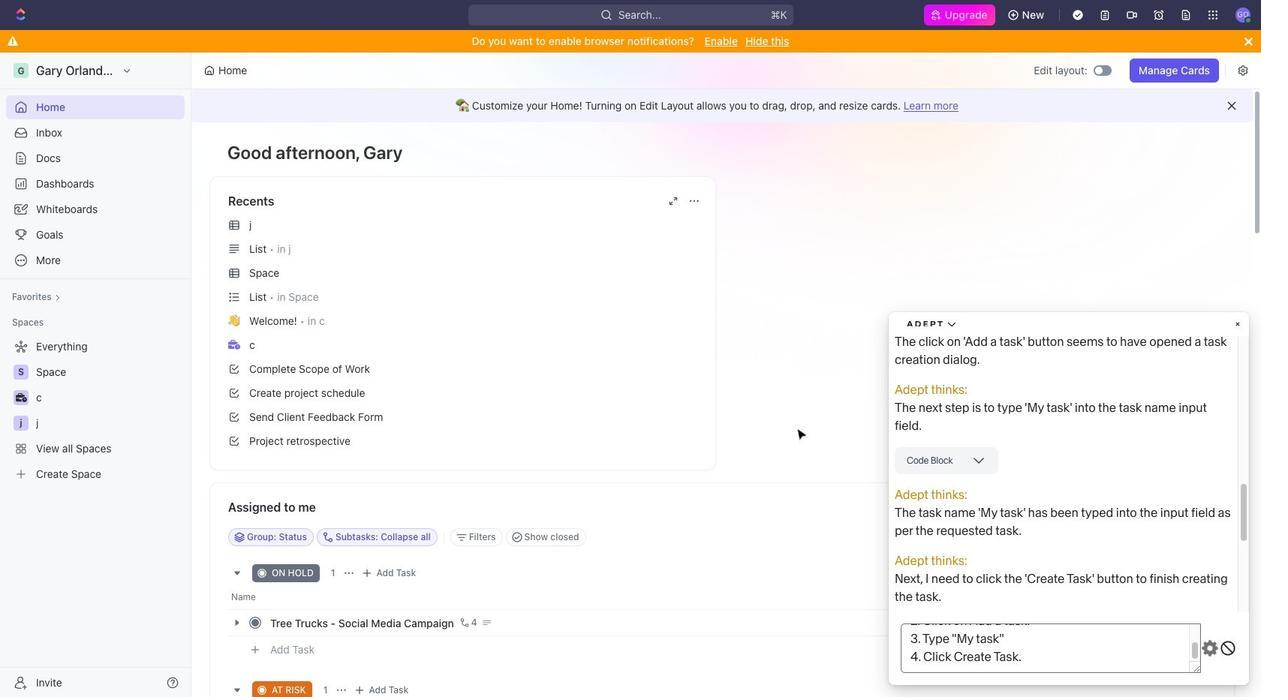 Task type: locate. For each thing, give the bounding box(es) containing it.
j, , element
[[14, 416, 29, 431]]

business time image
[[15, 394, 27, 403]]

tree
[[6, 335, 185, 487]]

alert
[[192, 89, 1254, 122]]

business time image
[[228, 340, 240, 350]]

Search tasks... text field
[[1007, 527, 1158, 549]]



Task type: vqa. For each thing, say whether or not it's contained in the screenshot.
"tree"
yes



Task type: describe. For each thing, give the bounding box(es) containing it.
sidebar navigation
[[0, 53, 195, 698]]

gary orlando's workspace, , element
[[14, 63, 29, 78]]

tree inside sidebar navigation
[[6, 335, 185, 487]]

space, , element
[[14, 365, 29, 380]]



